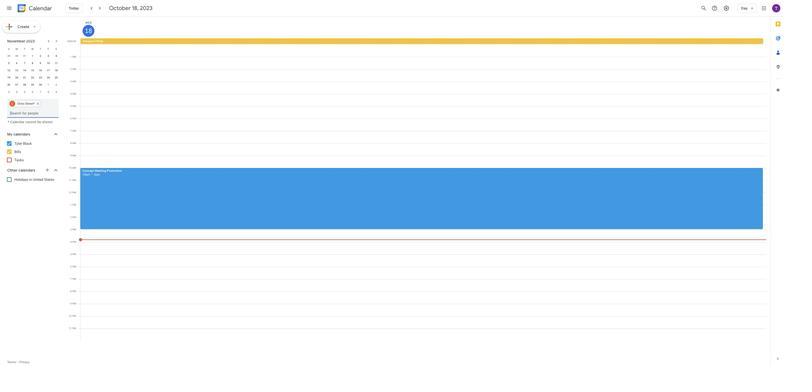 Task type: describe. For each thing, give the bounding box(es) containing it.
terms
[[7, 361, 16, 364]]

calendars for other calendars
[[18, 168, 35, 173]]

prime
[[95, 39, 103, 43]]

4 up 11 element
[[56, 55, 57, 57]]

25 element
[[53, 75, 59, 81]]

7 for 7 am
[[70, 130, 72, 132]]

9 am
[[70, 154, 76, 157]]

12 for 12 pm
[[69, 191, 72, 194]]

1 horizontal spatial 2023
[[140, 5, 153, 12]]

12 for 12
[[7, 69, 10, 72]]

calendars for my calendars
[[13, 132, 30, 137]]

2 pm
[[70, 216, 76, 219]]

pm for 2 pm
[[72, 216, 76, 219]]

row containing 5
[[5, 60, 60, 67]]

1 down w
[[32, 55, 33, 57]]

4 am
[[70, 92, 76, 95]]

18 grid
[[66, 17, 772, 366]]

am for 4 am
[[72, 92, 76, 95]]

october
[[109, 5, 131, 12]]

12 pm
[[69, 191, 76, 194]]

pm for 9 pm
[[72, 303, 76, 305]]

5 for december 5 element
[[24, 91, 25, 93]]

10 element
[[45, 60, 51, 66]]

29 for "october 29" element
[[7, 55, 10, 57]]

31
[[23, 55, 26, 57]]

am for 3 am
[[72, 80, 76, 83]]

holidays
[[14, 178, 28, 182]]

pm for 3 pm
[[72, 228, 76, 231]]

8 pm
[[70, 290, 76, 293]]

29 for 29 element on the left
[[31, 83, 34, 86]]

11 for 11 am
[[69, 179, 72, 182]]

december 6 element
[[29, 89, 36, 95]]

row containing s
[[5, 45, 60, 53]]

25
[[55, 76, 58, 79]]

8 up 15
[[32, 62, 33, 65]]

9 for 9 pm
[[70, 303, 72, 305]]

27
[[15, 83, 18, 86]]

8 for 8 am
[[70, 142, 72, 145]]

amazon prime button
[[81, 38, 764, 44]]

* calendar cannot be shown
[[8, 120, 53, 124]]

2 for december 2 element
[[56, 83, 57, 86]]

4 for december 4 'element'
[[16, 91, 17, 93]]

my calendars
[[7, 132, 30, 137]]

none search field containing * calendar cannot be shown
[[0, 97, 64, 124]]

9 for 9 am
[[70, 154, 72, 157]]

1 for december 1 element
[[48, 83, 49, 86]]

other
[[7, 168, 18, 173]]

1 for 1 am
[[70, 55, 72, 58]]

today button
[[65, 2, 82, 14]]

row containing 29
[[5, 53, 60, 60]]

december 5 element
[[22, 89, 28, 95]]

1 pm
[[70, 204, 76, 207]]

november
[[7, 39, 25, 44]]

4 for 4 pm
[[70, 241, 72, 244]]

am for 8 am
[[72, 142, 76, 145]]

5 pm
[[70, 253, 76, 256]]

row containing 3
[[5, 89, 60, 96]]

13 element
[[14, 67, 20, 74]]

26
[[7, 83, 10, 86]]

in
[[29, 178, 32, 182]]

row containing 12
[[5, 67, 60, 74]]

1 for 1 pm
[[70, 204, 72, 207]]

day button
[[739, 2, 758, 14]]

pm for 10 pm
[[72, 315, 76, 318]]

9 pm
[[70, 303, 76, 305]]

wed 18
[[85, 21, 92, 35]]

15 element
[[29, 67, 36, 74]]

* for *
[[34, 102, 35, 106]]

be
[[37, 120, 41, 124]]

settings menu image
[[724, 5, 730, 11]]

14 element
[[22, 67, 28, 74]]

– inside concept meeting promotion 10am – 3pm
[[91, 173, 93, 177]]

cell inside the 18 grid
[[79, 45, 767, 341]]

2 s from the left
[[56, 48, 57, 50]]

m
[[16, 48, 18, 50]]

30 for 30 element
[[39, 83, 42, 86]]

11 for 11 pm
[[69, 327, 72, 330]]

calendar heading
[[28, 5, 52, 12]]

w
[[31, 48, 34, 50]]

december 4 element
[[14, 89, 20, 95]]

8 for 8 pm
[[70, 290, 72, 293]]

6 down october 30 'element'
[[16, 62, 17, 65]]

november 2023
[[7, 39, 35, 44]]

3 for 3 pm
[[70, 228, 72, 231]]

today
[[69, 6, 79, 11]]

meeting
[[95, 169, 106, 173]]

am for 2 am
[[72, 68, 76, 71]]

gmt-
[[67, 40, 73, 43]]

18 inside row
[[55, 69, 58, 72]]

december 3 element
[[6, 89, 12, 95]]

7 down october 31 element
[[24, 62, 25, 65]]

october 31 element
[[22, 53, 28, 59]]

october 30 element
[[14, 53, 20, 59]]

selected people list box
[[7, 99, 59, 109]]

8 for december 8 element
[[48, 91, 49, 93]]

pm for 12 pm
[[72, 191, 76, 194]]

f
[[48, 48, 49, 50]]

7 for december 7 element
[[40, 91, 41, 93]]

2 am
[[70, 68, 76, 71]]

10 pm
[[69, 315, 76, 318]]

3pm
[[94, 173, 100, 177]]

bills
[[14, 150, 21, 154]]

december 2 element
[[53, 82, 59, 88]]

28
[[23, 83, 26, 86]]

terms – privacy
[[7, 361, 29, 364]]

calendar inside search box
[[10, 120, 24, 124]]

pm for 8 pm
[[72, 290, 76, 293]]

22
[[31, 76, 34, 79]]

1 vertical spatial –
[[17, 361, 19, 364]]

am for 1 am
[[72, 55, 76, 58]]

6 for 6 am
[[70, 117, 72, 120]]

4 pm
[[70, 241, 76, 244]]

pm for 7 pm
[[72, 278, 76, 281]]

my calendars button
[[1, 130, 64, 139]]

terms link
[[7, 361, 16, 364]]

december 9 element
[[53, 89, 59, 95]]

10 am
[[69, 167, 76, 169]]

holidays in united states
[[14, 178, 54, 182]]

26 element
[[6, 82, 12, 88]]

gmt-05
[[67, 40, 76, 43]]

row group containing 29
[[5, 53, 60, 96]]

18 inside wed 18
[[85, 27, 92, 35]]

17 element
[[45, 67, 51, 74]]

pm for 5 pm
[[72, 253, 76, 256]]

other calendars
[[7, 168, 35, 173]]

23
[[39, 76, 42, 79]]

promotion
[[107, 169, 122, 173]]

main drawer image
[[6, 5, 12, 11]]



Task type: vqa. For each thing, say whether or not it's contained in the screenshot.
notification
no



Task type: locate. For each thing, give the bounding box(es) containing it.
9 am from the top
[[72, 154, 76, 157]]

10 inside row
[[47, 62, 50, 65]]

1 vertical spatial 30
[[39, 83, 42, 86]]

7 for 7 pm
[[70, 278, 72, 281]]

0 horizontal spatial *
[[8, 120, 9, 124]]

9 up 16
[[40, 62, 41, 65]]

29 left october 30 'element'
[[7, 55, 10, 57]]

15
[[31, 69, 34, 72]]

create button
[[2, 21, 40, 33]]

am up 6 am
[[72, 105, 76, 108]]

11 am from the top
[[72, 179, 76, 182]]

1
[[32, 55, 33, 57], [70, 55, 72, 58], [48, 83, 49, 86], [70, 204, 72, 207]]

5 for 5 am
[[70, 105, 72, 108]]

3
[[48, 55, 49, 57], [70, 80, 72, 83], [8, 91, 10, 93], [70, 228, 72, 231]]

states
[[44, 178, 54, 182]]

5
[[8, 62, 10, 65], [24, 91, 25, 93], [70, 105, 72, 108], [70, 253, 72, 256]]

tyler black
[[14, 142, 32, 146]]

calendar
[[29, 5, 52, 12], [10, 120, 24, 124]]

30 down m
[[15, 55, 18, 57]]

s up "october 29" element
[[8, 48, 10, 50]]

am for 7 am
[[72, 130, 76, 132]]

27 element
[[14, 82, 20, 88]]

7 pm from the top
[[72, 266, 76, 268]]

1 vertical spatial calendar
[[10, 120, 24, 124]]

5 up 6 am
[[70, 105, 72, 108]]

12 inside the 18 grid
[[69, 191, 72, 194]]

0 vertical spatial *
[[34, 102, 35, 106]]

11 inside 'november 2023' grid
[[55, 62, 58, 65]]

am down 2 am
[[72, 80, 76, 83]]

am for 9 am
[[72, 154, 76, 157]]

6 down 5 pm on the bottom of page
[[70, 266, 72, 268]]

am up 5 am
[[72, 92, 76, 95]]

18 down 11 element
[[55, 69, 58, 72]]

2 down 25 element
[[56, 83, 57, 86]]

october 29 element
[[6, 53, 12, 59]]

3 up 4 am
[[70, 80, 72, 83]]

2 up 16
[[40, 55, 41, 57]]

5 for 5 pm
[[70, 253, 72, 256]]

december 7 element
[[37, 89, 44, 95]]

4 pm from the top
[[72, 228, 76, 231]]

11 pm from the top
[[72, 315, 76, 318]]

13
[[15, 69, 18, 72]]

calendar up my calendars
[[10, 120, 24, 124]]

10 for 10 pm
[[69, 315, 72, 318]]

1 horizontal spatial 29
[[31, 83, 34, 86]]

9 down december 2 element
[[56, 91, 57, 93]]

1 s from the left
[[8, 48, 10, 50]]

add other calendars image
[[45, 168, 50, 173]]

wednesday, october 18, today element
[[83, 25, 95, 37]]

am for 5 am
[[72, 105, 76, 108]]

12 element
[[6, 67, 12, 74]]

8 am from the top
[[72, 142, 76, 145]]

10 up 11 am
[[69, 167, 72, 169]]

1 am
[[70, 55, 76, 58]]

* for * calendar cannot be shown
[[8, 120, 9, 124]]

1 t from the left
[[24, 48, 25, 50]]

united
[[33, 178, 43, 182]]

amazon prime
[[83, 39, 103, 43]]

3 inside december 3 element
[[8, 91, 10, 93]]

24 element
[[45, 75, 51, 81]]

7 up 8 pm
[[70, 278, 72, 281]]

0 horizontal spatial –
[[17, 361, 19, 364]]

2023 right '18,'
[[140, 5, 153, 12]]

calendars inside the "my calendars" dropdown button
[[13, 132, 30, 137]]

6 down 29 element on the left
[[32, 91, 33, 93]]

0 horizontal spatial 18
[[55, 69, 58, 72]]

am up 2 am
[[72, 55, 76, 58]]

pm down 8 pm
[[72, 303, 76, 305]]

8 pm from the top
[[72, 278, 76, 281]]

amazon
[[83, 39, 94, 43]]

pm up 1 pm
[[72, 191, 76, 194]]

1 pm from the top
[[72, 191, 76, 194]]

7
[[24, 62, 25, 65], [40, 91, 41, 93], [70, 130, 72, 132], [70, 278, 72, 281]]

other calendars button
[[1, 166, 64, 175]]

2 vertical spatial 11
[[69, 327, 72, 330]]

Search for people text field
[[10, 109, 56, 118]]

chris street, selected option
[[8, 100, 42, 108]]

0 horizontal spatial 2023
[[26, 39, 35, 44]]

shown
[[42, 120, 53, 124]]

16
[[39, 69, 42, 72]]

20 element
[[14, 75, 20, 81]]

calendars up 'tyler black'
[[13, 132, 30, 137]]

4 down 27 element
[[16, 91, 17, 93]]

4 up 5 am
[[70, 92, 72, 95]]

t up 31
[[24, 48, 25, 50]]

10 pm from the top
[[72, 303, 76, 305]]

concept meeting promotion 10am – 3pm
[[82, 169, 122, 177]]

18
[[85, 27, 92, 35], [55, 69, 58, 72]]

calendar up the create
[[29, 5, 52, 12]]

11 for 11
[[55, 62, 58, 65]]

9 up "10 am"
[[70, 154, 72, 157]]

0 vertical spatial 2023
[[140, 5, 153, 12]]

6 down 5 am
[[70, 117, 72, 120]]

1 horizontal spatial –
[[91, 173, 93, 177]]

–
[[91, 173, 93, 177], [17, 361, 19, 364]]

black
[[23, 142, 32, 146]]

row group
[[5, 53, 60, 96]]

30 element
[[37, 82, 44, 88]]

1 up 2 am
[[70, 55, 72, 58]]

30 down 23 element
[[39, 83, 42, 86]]

7 down 30 element
[[40, 91, 41, 93]]

cannot
[[25, 120, 36, 124]]

20
[[15, 76, 18, 79]]

14
[[23, 69, 26, 72]]

1 horizontal spatial calendar
[[29, 5, 52, 12]]

row containing concept meeting promotion
[[78, 45, 767, 341]]

3 pm
[[70, 228, 76, 231]]

28 element
[[22, 82, 28, 88]]

1 horizontal spatial *
[[34, 102, 35, 106]]

4
[[56, 55, 57, 57], [16, 91, 17, 93], [70, 92, 72, 95], [70, 241, 72, 244]]

0 horizontal spatial 12
[[7, 69, 10, 72]]

6 pm from the top
[[72, 253, 76, 256]]

8
[[32, 62, 33, 65], [48, 91, 49, 93], [70, 142, 72, 145], [70, 290, 72, 293]]

10
[[47, 62, 50, 65], [69, 167, 72, 169], [69, 315, 72, 318]]

1 vertical spatial 18
[[55, 69, 58, 72]]

2 for 2 am
[[70, 68, 72, 71]]

*
[[34, 102, 35, 106], [8, 120, 9, 124]]

11 down 10 pm
[[69, 327, 72, 330]]

23 element
[[37, 75, 44, 81]]

am for 10 am
[[72, 167, 76, 169]]

12 up 19
[[7, 69, 10, 72]]

6 pm
[[70, 266, 76, 268]]

amazon prime row
[[78, 38, 772, 45]]

privacy
[[19, 361, 29, 364]]

18,
[[132, 5, 139, 12]]

pm down 10 pm
[[72, 327, 76, 330]]

2023
[[140, 5, 153, 12], [26, 39, 35, 44]]

0 horizontal spatial 30
[[15, 55, 18, 57]]

december 8 element
[[45, 89, 51, 95]]

pm up 6 pm
[[72, 253, 76, 256]]

2 t from the left
[[40, 48, 41, 50]]

0 vertical spatial calendars
[[13, 132, 30, 137]]

1 vertical spatial *
[[8, 120, 9, 124]]

8 am
[[70, 142, 76, 145]]

3 am
[[70, 80, 76, 83]]

am down 9 am
[[72, 167, 76, 169]]

wed
[[85, 21, 92, 24]]

row
[[78, 45, 767, 341], [5, 45, 60, 53], [5, 53, 60, 60], [5, 60, 60, 67], [5, 67, 60, 74], [5, 74, 60, 81], [5, 81, 60, 89], [5, 89, 60, 96]]

11 element
[[53, 60, 59, 66]]

november 2023 grid
[[5, 45, 60, 96]]

am down 8 am
[[72, 154, 76, 157]]

7 down 6 am
[[70, 130, 72, 132]]

5 pm from the top
[[72, 241, 76, 244]]

october 18, 2023
[[109, 5, 153, 12]]

calendars inside other calendars dropdown button
[[18, 168, 35, 173]]

pm up the 9 pm
[[72, 290, 76, 293]]

tab list
[[772, 17, 786, 352]]

5 am
[[70, 105, 76, 108]]

1 vertical spatial 29
[[31, 83, 34, 86]]

1 vertical spatial 11
[[69, 179, 72, 182]]

3 down "26" element
[[8, 91, 10, 93]]

4 am from the top
[[72, 92, 76, 95]]

1 am from the top
[[72, 55, 76, 58]]

0 horizontal spatial t
[[24, 48, 25, 50]]

12 pm from the top
[[72, 327, 76, 330]]

pm up 5 pm on the bottom of page
[[72, 241, 76, 244]]

1 vertical spatial calendars
[[18, 168, 35, 173]]

am down 6 am
[[72, 130, 76, 132]]

1 horizontal spatial 30
[[39, 83, 42, 86]]

12 inside 'november 2023' grid
[[7, 69, 10, 72]]

05
[[73, 40, 76, 43]]

tasks
[[14, 158, 24, 162]]

10 am from the top
[[72, 167, 76, 169]]

2 for 2 pm
[[70, 216, 72, 219]]

tyler
[[14, 142, 22, 146]]

create
[[18, 24, 29, 29]]

calendars
[[13, 132, 30, 137], [18, 168, 35, 173]]

21 element
[[22, 75, 28, 81]]

row containing 19
[[5, 74, 60, 81]]

1 vertical spatial 12
[[69, 191, 72, 194]]

3 for december 3 element
[[8, 91, 10, 93]]

5 down "october 29" element
[[8, 62, 10, 65]]

pm for 6 pm
[[72, 266, 76, 268]]

row containing 26
[[5, 81, 60, 89]]

t
[[24, 48, 25, 50], [40, 48, 41, 50]]

10 up 17
[[47, 62, 50, 65]]

pm up 8 pm
[[72, 278, 76, 281]]

3 up the '4 pm' on the left bottom
[[70, 228, 72, 231]]

calendar inside 'element'
[[29, 5, 52, 12]]

privacy link
[[19, 361, 29, 364]]

4 for 4 am
[[70, 92, 72, 95]]

6 for the december 6 element
[[32, 91, 33, 93]]

2 am from the top
[[72, 68, 76, 71]]

0 vertical spatial 29
[[7, 55, 10, 57]]

6 am from the top
[[72, 117, 76, 120]]

2 vertical spatial 10
[[69, 315, 72, 318]]

7 am
[[70, 130, 76, 132]]

calendar element
[[16, 3, 52, 14]]

9 up 10 pm
[[70, 303, 72, 305]]

1 horizontal spatial s
[[56, 48, 57, 50]]

day
[[742, 6, 749, 11]]

1 vertical spatial 10
[[69, 167, 72, 169]]

* up my on the left
[[8, 120, 9, 124]]

my calendars list
[[1, 140, 64, 164]]

16 element
[[37, 67, 44, 74]]

0 vertical spatial 18
[[85, 27, 92, 35]]

2 up 3 am on the left top of the page
[[70, 68, 72, 71]]

pm
[[72, 191, 76, 194], [72, 204, 76, 207], [72, 216, 76, 219], [72, 228, 76, 231], [72, 241, 76, 244], [72, 253, 76, 256], [72, 266, 76, 268], [72, 278, 76, 281], [72, 290, 76, 293], [72, 303, 76, 305], [72, 315, 76, 318], [72, 327, 76, 330]]

17
[[47, 69, 50, 72]]

11 up 18 element
[[55, 62, 58, 65]]

3 am from the top
[[72, 80, 76, 83]]

29 element
[[29, 82, 36, 88]]

2 down 1 pm
[[70, 216, 72, 219]]

pm down 1 pm
[[72, 216, 76, 219]]

am up 7 am on the top left
[[72, 117, 76, 120]]

2023 up w
[[26, 39, 35, 44]]

9
[[40, 62, 41, 65], [56, 91, 57, 93], [70, 154, 72, 157], [70, 303, 72, 305]]

1 horizontal spatial t
[[40, 48, 41, 50]]

pm down 5 pm on the bottom of page
[[72, 266, 76, 268]]

pm up 2 pm
[[72, 204, 76, 207]]

6 am
[[70, 117, 76, 120]]

30 for october 30 'element'
[[15, 55, 18, 57]]

30 inside 'element'
[[15, 55, 18, 57]]

s right f
[[56, 48, 57, 50]]

1 vertical spatial 2023
[[26, 39, 35, 44]]

0 vertical spatial 11
[[55, 62, 58, 65]]

4 up 5 pm on the bottom of page
[[70, 241, 72, 244]]

0 vertical spatial 12
[[7, 69, 10, 72]]

None search field
[[0, 97, 64, 124]]

calendars up in
[[18, 168, 35, 173]]

10 for 10
[[47, 62, 50, 65]]

0 vertical spatial calendar
[[29, 5, 52, 12]]

6
[[16, 62, 17, 65], [32, 91, 33, 93], [70, 117, 72, 120], [70, 266, 72, 268]]

3 for 3 am
[[70, 80, 72, 83]]

1 horizontal spatial 12
[[69, 191, 72, 194]]

* up search for people text field
[[34, 102, 35, 106]]

1 down 12 pm
[[70, 204, 72, 207]]

0 vertical spatial 10
[[47, 62, 50, 65]]

– left 3pm at top left
[[91, 173, 93, 177]]

am for 6 am
[[72, 117, 76, 120]]

3 down f
[[48, 55, 49, 57]]

am down 1 am
[[72, 68, 76, 71]]

pm up the '4 pm' on the left bottom
[[72, 228, 76, 231]]

9 for the december 9 element
[[56, 91, 57, 93]]

pm for 4 pm
[[72, 241, 76, 244]]

am
[[72, 55, 76, 58], [72, 68, 76, 71], [72, 80, 76, 83], [72, 92, 76, 95], [72, 105, 76, 108], [72, 117, 76, 120], [72, 130, 76, 132], [72, 142, 76, 145], [72, 154, 76, 157], [72, 167, 76, 169], [72, 179, 76, 182]]

* inside chris street, selected option
[[34, 102, 35, 106]]

22 element
[[29, 75, 36, 81]]

19 element
[[6, 75, 12, 81]]

am up 9 am
[[72, 142, 76, 145]]

pm for 1 pm
[[72, 204, 76, 207]]

1 horizontal spatial 18
[[85, 27, 92, 35]]

2 pm from the top
[[72, 204, 76, 207]]

10 for 10 am
[[69, 167, 72, 169]]

7 pm
[[70, 278, 76, 281]]

5 am from the top
[[72, 105, 76, 108]]

0 horizontal spatial 29
[[7, 55, 10, 57]]

5 down 28 element
[[24, 91, 25, 93]]

3 pm from the top
[[72, 216, 76, 219]]

am for 11 am
[[72, 179, 76, 182]]

10am
[[82, 173, 90, 177]]

19
[[7, 76, 10, 79]]

cell
[[79, 45, 767, 341]]

6 for 6 pm
[[70, 266, 72, 268]]

s
[[8, 48, 10, 50], [56, 48, 57, 50]]

18 element
[[53, 67, 59, 74]]

8 down december 1 element
[[48, 91, 49, 93]]

5 up 6 pm
[[70, 253, 72, 256]]

18 down wed
[[85, 27, 92, 35]]

29 down 22 element
[[31, 83, 34, 86]]

0 horizontal spatial calendar
[[10, 120, 24, 124]]

pm down the 9 pm
[[72, 315, 76, 318]]

11 pm
[[69, 327, 76, 330]]

9 pm from the top
[[72, 290, 76, 293]]

8 up 9 am
[[70, 142, 72, 145]]

cell containing concept meeting promotion
[[79, 45, 767, 341]]

12 down 11 am
[[69, 191, 72, 194]]

8 up the 9 pm
[[70, 290, 72, 293]]

– right terms link
[[17, 361, 19, 364]]

1 down 24 element
[[48, 83, 49, 86]]

11 am
[[69, 179, 76, 182]]

12
[[7, 69, 10, 72], [69, 191, 72, 194]]

december 1 element
[[45, 82, 51, 88]]

my
[[7, 132, 12, 137]]

7 am from the top
[[72, 130, 76, 132]]

concept
[[82, 169, 94, 173]]

0 vertical spatial –
[[91, 173, 93, 177]]

24
[[47, 76, 50, 79]]

pm for 11 pm
[[72, 327, 76, 330]]

21
[[23, 76, 26, 79]]

11 down "10 am"
[[69, 179, 72, 182]]

t left f
[[40, 48, 41, 50]]

10 up 11 pm
[[69, 315, 72, 318]]

0 horizontal spatial s
[[8, 48, 10, 50]]

4 inside 'element'
[[16, 91, 17, 93]]

am up 12 pm
[[72, 179, 76, 182]]

0 vertical spatial 30
[[15, 55, 18, 57]]



